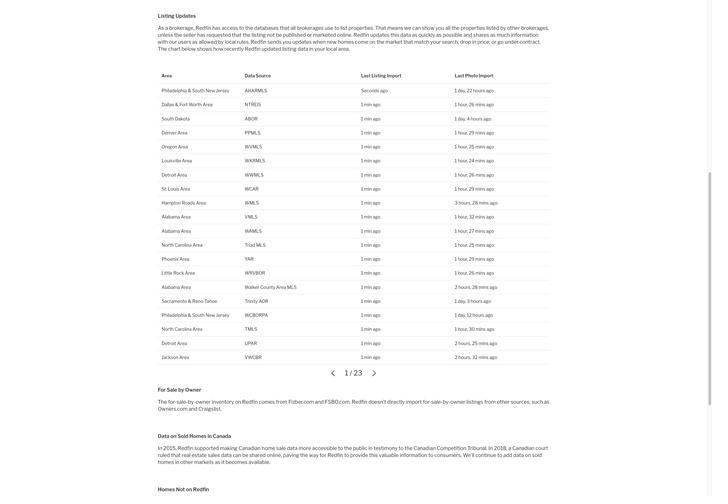 Task type: vqa. For each thing, say whether or not it's contained in the screenshot.
enter the city or zip code of the area where you are home shopping
no



Task type: describe. For each thing, give the bounding box(es) containing it.
go
[[498, 39, 504, 45]]

south for aharmls
[[192, 88, 205, 93]]

data source
[[245, 73, 271, 78]]

import
[[406, 399, 422, 405]]

32 for hours,
[[472, 355, 478, 360]]

1 min ago for vmls
[[361, 214, 381, 220]]

2 canadian from the left
[[414, 445, 436, 451]]

hours, for 2 hours, 25 mins ago
[[459, 341, 471, 346]]

in down 2015, at the bottom left
[[175, 459, 179, 465]]

philadelphia & south new jersey for aharmls
[[162, 88, 229, 93]]

1 horizontal spatial mls
[[287, 284, 297, 290]]

sacramento
[[162, 298, 187, 304]]

1 min ago for upar
[[361, 341, 381, 346]]

the for-sale-by-owner inventory on redfin comes from fizber.com and fsbo.com. redfin doesn't directly import for-sale-by-owner listings from other sources, such as owners.com and craigslist.
[[158, 399, 550, 412]]

mins for walker county area mls
[[479, 284, 489, 290]]

0 horizontal spatial your
[[315, 46, 325, 52]]

1 sale- from the left
[[177, 399, 188, 405]]

way
[[309, 452, 319, 458]]

1 vertical spatial and
[[315, 399, 324, 405]]

1 min ago for wvmls
[[361, 144, 381, 149]]

1 min ago for wamls
[[361, 228, 381, 234]]

0 horizontal spatial mls
[[256, 242, 266, 248]]

hour, for wcar
[[458, 186, 468, 192]]

0 vertical spatial by
[[501, 25, 506, 31]]

1 vertical spatial south
[[162, 116, 174, 121]]

2 for 2 hours, 32 mins ago
[[455, 355, 458, 360]]

north carolina area for tmls
[[162, 327, 203, 332]]

redfin left comes
[[242, 399, 258, 405]]

court
[[536, 445, 548, 451]]

1 horizontal spatial listing
[[282, 46, 297, 52]]

the inside the for-sale-by-owner inventory on redfin comes from fizber.com and fsbo.com. redfin doesn't directly import for-sale-by-owner listings from other sources, such as owners.com and craigslist.
[[158, 399, 167, 405]]

0 vertical spatial homes
[[189, 433, 207, 439]]

25 for wvmls
[[469, 144, 475, 149]]

ppmls
[[245, 130, 261, 135]]

new for wcborpa
[[206, 312, 215, 318]]

1 hour, 29 mins ago for yar
[[455, 256, 494, 262]]

1 day, 22 hours ago
[[455, 88, 494, 93]]

25 for upar
[[472, 341, 478, 346]]

hour, for ppmls
[[458, 130, 468, 135]]

hour, for triad mls
[[458, 242, 468, 248]]

recently
[[225, 46, 244, 52]]

to down the 2018,
[[498, 452, 502, 458]]

hour, for vmls
[[458, 214, 468, 220]]

data down we
[[401, 32, 411, 38]]

a inside as a brokerage, redfin has access to the databases that all brokerages use to list properties. that means we can show you all the properties listed by other brokerages, unless the seller has requested that the listing not be published or marketed online. redfin updates this data as quickly as possible and shares as much information with our users as allowed by local rules. redfin sends you updates when new homes come on the market that match your search, drop in price, or go under contract. the chart below shows how recently redfin updated listing data in your local area.
[[165, 25, 168, 31]]

mins for ppmls
[[476, 130, 486, 135]]

little rock area
[[162, 270, 195, 276]]

on right not
[[186, 487, 192, 493]]

published
[[283, 32, 306, 38]]

be inside as a brokerage, redfin has access to the databases that all brokerages use to list properties. that means we can show you all the properties listed by other brokerages, unless the seller has requested that the listing not be published or marketed online. redfin updates this data as quickly as possible and shares as much information with our users as allowed by local rules. redfin sends you updates when new homes come on the market that match your search, drop in price, or go under contract. the chart below shows how recently redfin updated listing data in your local area.
[[276, 32, 282, 38]]

can inside as a brokerage, redfin has access to the databases that all brokerages use to list properties. that means we can show you all the properties listed by other brokerages, unless the seller has requested that the listing not be published or marketed online. redfin updates this data as quickly as possible and shares as much information with our users as allowed by local rules. redfin sends you updates when new homes come on the market that match your search, drop in price, or go under contract. the chart below shows how recently redfin updated listing data in your local area.
[[412, 25, 421, 31]]

2 sale- from the left
[[431, 399, 443, 405]]

homes inside as a brokerage, redfin has access to the databases that all brokerages use to list properties. that means we can show you all the properties listed by other brokerages, unless the seller has requested that the listing not be published or marketed online. redfin updates this data as quickly as possible and shares as much information with our users as allowed by local rules. redfin sends you updates when new homes come on the market that match your search, drop in price, or go under contract. the chart below shows how recently redfin updated listing data in your local area.
[[338, 39, 354, 45]]

more
[[299, 445, 311, 451]]

data up paving
[[287, 445, 298, 451]]

2 vertical spatial and
[[189, 406, 197, 412]]

hour, for wkrmls
[[458, 158, 468, 163]]

data down making
[[221, 452, 232, 458]]

price,
[[478, 39, 491, 45]]

carolina for triad mls
[[175, 242, 192, 248]]

louis
[[168, 186, 179, 192]]

wcar
[[245, 186, 259, 192]]

seller
[[183, 32, 196, 38]]

wvmls
[[245, 144, 262, 149]]

min for wcar
[[364, 186, 372, 192]]

27
[[469, 228, 474, 234]]

29 for ppmls
[[469, 130, 475, 135]]

redfin down properties.
[[354, 32, 369, 38]]

1 min ago for walker county area mls
[[361, 284, 381, 290]]

yar
[[245, 256, 254, 262]]

can inside in 2015, redfin supported making canadian home sale data more accessible to the public in testimony to the canadian competition tribunal. in 2018, a canadian court ruled that real estate sales data can be shared online, paving the way for redfin to provide this valuable information to consumers. we'll continue to add data on sold homes in other markets as it becomes available.
[[233, 452, 241, 458]]

1 horizontal spatial your
[[431, 39, 441, 45]]

1 horizontal spatial you
[[436, 25, 444, 31]]

phoenix
[[162, 256, 179, 262]]

on inside the for-sale-by-owner inventory on redfin comes from fizber.com and fsbo.com. redfin doesn't directly import for-sale-by-owner listings from other sources, such as owners.com and craigslist.
[[235, 399, 241, 405]]

min for vwcbr
[[364, 355, 372, 360]]

roads
[[182, 200, 195, 206]]

min for trinity aor
[[364, 298, 372, 304]]

area.
[[338, 46, 350, 52]]

29 for wcar
[[469, 186, 475, 192]]

hours for 12
[[473, 312, 485, 318]]

that up rules.
[[232, 32, 242, 38]]

sends
[[268, 39, 282, 45]]

23
[[354, 369, 362, 377]]

county
[[260, 284, 275, 290]]

new for aharmls
[[206, 88, 215, 93]]

0 horizontal spatial local
[[225, 39, 236, 45]]

little
[[162, 270, 173, 276]]

hour, for wrvbor
[[458, 270, 468, 276]]

1 hour, 24 mins ago
[[455, 158, 494, 163]]

in 2015, redfin supported making canadian home sale data more accessible to the public in testimony to the canadian competition tribunal. in 2018, a canadian court ruled that real estate sales data can be shared online, paving the way for redfin to provide this valuable information to consumers. we'll continue to add data on sold homes in other markets as it becomes available.
[[158, 445, 548, 465]]

data down the published
[[298, 46, 308, 52]]

1 hour, 30 mins ago
[[455, 327, 495, 332]]

walker county area mls
[[245, 284, 297, 290]]

32 for hour,
[[469, 214, 475, 220]]

1 min ago for wcar
[[361, 186, 381, 192]]

min for tmls
[[364, 327, 372, 332]]

online.
[[337, 32, 353, 38]]

mins for wrvbor
[[476, 270, 486, 276]]

data for data source
[[245, 73, 255, 78]]

redfin down rules.
[[245, 46, 261, 52]]

mins for vwcbr
[[479, 355, 489, 360]]

information inside in 2015, redfin supported making canadian home sale data more accessible to the public in testimony to the canadian competition tribunal. in 2018, a canadian court ruled that real estate sales data can be shared online, paving the way for redfin to provide this valuable information to consumers. we'll continue to add data on sold homes in other markets as it becomes available.
[[400, 452, 427, 458]]

oregon area
[[162, 144, 188, 149]]

1 min ago for yar
[[361, 256, 381, 262]]

properties
[[461, 25, 485, 31]]

2 owner from the left
[[451, 399, 466, 405]]

on left 'sold'
[[170, 433, 177, 439]]

hampton
[[162, 200, 181, 206]]

day, for 3
[[458, 298, 466, 304]]

mins for wmls
[[479, 200, 489, 206]]

min for ppmls
[[364, 130, 372, 135]]

1 min ago for tmls
[[361, 327, 381, 332]]

0 horizontal spatial listing
[[252, 32, 266, 38]]

hours, for 2 hours, 28 mins ago
[[459, 284, 471, 290]]

26 for wwmls
[[469, 172, 475, 178]]

louisville
[[162, 158, 181, 163]]

to left provide
[[344, 452, 349, 458]]

valuable
[[379, 452, 399, 458]]

2 hours, 28 mins ago
[[455, 284, 498, 290]]

and inside as a brokerage, redfin has access to the databases that all brokerages use to list properties. that means we can show you all the properties listed by other brokerages, unless the seller has requested that the listing not be published or marketed online. redfin updates this data as quickly as possible and shares as much information with our users as allowed by local rules. redfin sends you updates when new homes come on the market that match your search, drop in price, or go under contract. the chart below shows how recently redfin updated listing data in your local area.
[[464, 32, 472, 38]]

hour, for wvmls
[[458, 144, 468, 149]]

2 hours, 32 mins ago
[[455, 355, 497, 360]]

in down when
[[309, 46, 314, 52]]

min for vmls
[[364, 214, 372, 220]]

seconds
[[361, 88, 379, 93]]

mins for yar
[[476, 256, 486, 262]]

mins for vmls
[[476, 214, 486, 220]]

not
[[267, 32, 275, 38]]

st.
[[162, 186, 167, 192]]

to left consumers.
[[429, 452, 434, 458]]

1 min ago for wwmls
[[361, 172, 381, 178]]

as inside the for-sale-by-owner inventory on redfin comes from fizber.com and fsbo.com. redfin doesn't directly import for-sale-by-owner listings from other sources, such as owners.com and craigslist.
[[544, 399, 550, 405]]

sold
[[178, 433, 188, 439]]

continue
[[476, 452, 496, 458]]

hours, for 3 hours, 28 mins ago
[[459, 200, 472, 206]]

ntreis
[[245, 102, 261, 107]]

mins for upar
[[479, 341, 489, 346]]

1 hour, 29 mins ago for ppmls
[[455, 130, 494, 135]]

provide
[[350, 452, 368, 458]]

mins for wamls
[[475, 228, 485, 234]]

accessible
[[312, 445, 337, 451]]

data right add
[[514, 452, 524, 458]]

source
[[256, 73, 271, 78]]

sacramento & reno-tahoe
[[162, 298, 217, 304]]

& for ntreis
[[175, 102, 179, 107]]

triad mls
[[245, 242, 266, 248]]

tahoe
[[204, 298, 217, 304]]

aharmls
[[245, 88, 267, 93]]

1 hour, 26 mins ago for wrvbor
[[455, 270, 494, 276]]

3 hours, 28 mins ago
[[455, 200, 498, 206]]

1 hour, 32 mins ago
[[455, 214, 494, 220]]

1 horizontal spatial local
[[326, 46, 337, 52]]

redfin right not
[[193, 487, 209, 493]]

detroit for wwmls
[[162, 172, 176, 178]]

1 min ago for triad mls
[[361, 242, 381, 248]]

that up the published
[[280, 25, 290, 31]]

0 horizontal spatial you
[[283, 39, 291, 45]]

that
[[375, 25, 386, 31]]

1 min ago for wrvbor
[[361, 270, 381, 276]]

requested
[[207, 32, 231, 38]]

sale
[[167, 387, 177, 393]]

2 hours, 25 mins ago
[[455, 341, 497, 346]]

1 min ago for vwcbr
[[361, 355, 381, 360]]

to up valuable
[[399, 445, 404, 451]]

mins for triad mls
[[476, 242, 486, 248]]

hours for 4
[[471, 116, 483, 121]]

0 horizontal spatial updates
[[293, 39, 312, 45]]

information inside as a brokerage, redfin has access to the databases that all brokerages use to list properties. that means we can show you all the properties listed by other brokerages, unless the seller has requested that the listing not be published or marketed online. redfin updates this data as quickly as possible and shares as much information with our users as allowed by local rules. redfin sends you updates when new homes come on the market that match your search, drop in price, or go under contract. the chart below shows how recently redfin updated listing data in your local area.
[[511, 32, 539, 38]]

min for wvmls
[[364, 144, 372, 149]]

22
[[467, 88, 472, 93]]

trinity aor
[[245, 298, 268, 304]]

1 day, 3 hours ago
[[455, 298, 491, 304]]

2 vertical spatial by
[[178, 387, 184, 393]]

south dakota
[[162, 116, 190, 121]]

data for data on sold homes in canada
[[158, 433, 169, 439]]

as
[[158, 25, 164, 31]]

sales
[[208, 452, 220, 458]]

sources,
[[511, 399, 531, 405]]

1 by- from the left
[[188, 399, 196, 405]]

other inside the for-sale-by-owner inventory on redfin comes from fizber.com and fsbo.com. redfin doesn't directly import for-sale-by-owner listings from other sources, such as owners.com and craigslist.
[[497, 399, 510, 405]]

making
[[220, 445, 238, 451]]

1 from from the left
[[276, 399, 287, 405]]

databases
[[254, 25, 279, 31]]

tribunal.
[[468, 445, 488, 451]]

drop
[[460, 39, 471, 45]]

carolina for tmls
[[175, 327, 192, 332]]

dakota
[[175, 116, 190, 121]]

fizber.com
[[289, 399, 314, 405]]

as a brokerage, redfin has access to the databases that all brokerages use to list properties. that means we can show you all the properties listed by other brokerages, unless the seller has requested that the listing not be published or marketed online. redfin updates this data as quickly as possible and shares as much information with our users as allowed by local rules. redfin sends you updates when new homes come on the market that match your search, drop in price, or go under contract. the chart below shows how recently redfin updated listing data in your local area.
[[158, 25, 549, 52]]

hours for 3
[[471, 298, 483, 304]]

philadelphia & south new jersey for wcborpa
[[162, 312, 229, 318]]

redfin left doesn't
[[352, 399, 368, 405]]

match
[[414, 39, 429, 45]]

jackson area
[[162, 355, 189, 360]]

0 horizontal spatial 3
[[455, 200, 458, 206]]

owners.com
[[158, 406, 188, 412]]

import for last listing import
[[387, 73, 402, 78]]

sold
[[532, 452, 542, 458]]

to right 'access' at the top left of the page
[[239, 25, 244, 31]]

on inside in 2015, redfin supported making canadian home sale data more accessible to the public in testimony to the canadian competition tribunal. in 2018, a canadian court ruled that real estate sales data can be shared online, paving the way for redfin to provide this valuable information to consumers. we'll continue to add data on sold homes in other markets as it becomes available.
[[525, 452, 531, 458]]

updated
[[262, 46, 281, 52]]

in right public on the bottom of page
[[369, 445, 373, 451]]

how
[[213, 46, 223, 52]]

day, for 12
[[458, 312, 466, 318]]

26 for ntreis
[[469, 102, 475, 107]]



Task type: locate. For each thing, give the bounding box(es) containing it.
1 1 hour, 26 mins ago from the top
[[455, 102, 494, 107]]

last up seconds
[[361, 73, 371, 78]]

wwmls
[[245, 172, 264, 178]]

add
[[504, 452, 512, 458]]

1 vertical spatial by
[[218, 39, 224, 45]]

26 for wrvbor
[[469, 270, 475, 276]]

0 vertical spatial be
[[276, 32, 282, 38]]

0 vertical spatial information
[[511, 32, 539, 38]]

0 horizontal spatial from
[[276, 399, 287, 405]]

2 vertical spatial 2
[[455, 355, 458, 360]]

sale
[[276, 445, 286, 451]]

0 vertical spatial carolina
[[175, 242, 192, 248]]

north up 'jackson'
[[162, 327, 174, 332]]

redfin up allowed
[[196, 25, 211, 31]]

min for yar
[[364, 256, 372, 262]]

by- down owner
[[188, 399, 196, 405]]

2 for 2 hours, 28 mins ago
[[455, 284, 458, 290]]

1 26 from the top
[[469, 102, 475, 107]]

or down brokerages
[[307, 32, 312, 38]]

0 vertical spatial alabama area
[[162, 214, 191, 220]]

min for wmls
[[364, 200, 372, 206]]

alabama area up sacramento
[[162, 284, 191, 290]]

1 vertical spatial north carolina area
[[162, 327, 203, 332]]

1 min ago for wkrmls
[[361, 158, 381, 163]]

29 down 27
[[469, 256, 475, 262]]

detroit area for upar
[[162, 341, 187, 346]]

19 min from the top
[[364, 355, 372, 360]]

1 vertical spatial detroit
[[162, 341, 176, 346]]

on right the inventory
[[235, 399, 241, 405]]

1 for- from the left
[[168, 399, 177, 405]]

as down listed
[[490, 32, 496, 38]]

hours right 12
[[473, 312, 485, 318]]

2 up "1 day, 3 hours ago"
[[455, 284, 458, 290]]

it
[[221, 459, 225, 465]]

canadian up shared in the bottom of the page
[[239, 445, 261, 451]]

day, for 4
[[458, 116, 466, 121]]

in up ruled
[[158, 445, 162, 451]]

or left go
[[492, 39, 497, 45]]

2 north carolina area from the top
[[162, 327, 203, 332]]

owner
[[196, 399, 211, 405], [451, 399, 466, 405]]

16 1 min ago from the top
[[361, 312, 381, 318]]

owner left listings
[[451, 399, 466, 405]]

redfin up updated
[[251, 39, 266, 45]]

jackson
[[162, 355, 178, 360]]

min for wamls
[[364, 228, 372, 234]]

data
[[401, 32, 411, 38], [298, 46, 308, 52], [287, 445, 298, 451], [221, 452, 232, 458], [514, 452, 524, 458]]

1 hour, 25 mins ago
[[455, 144, 494, 149], [455, 242, 494, 248]]

reno-
[[192, 298, 204, 304]]

2 for 2 hours, 25 mins ago
[[455, 341, 458, 346]]

2 vertical spatial other
[[180, 459, 193, 465]]

north carolina area up jackson area
[[162, 327, 203, 332]]

4 day, from the top
[[458, 312, 466, 318]]

wrvbor
[[245, 270, 265, 276]]

mins for ntreis
[[476, 102, 486, 107]]

alabama for walker county area mls
[[162, 284, 180, 290]]

2 from from the left
[[485, 399, 496, 405]]

1 owner from the left
[[196, 399, 211, 405]]

directly
[[387, 399, 405, 405]]

sale-
[[177, 399, 188, 405], [431, 399, 443, 405]]

1 hour, from the top
[[458, 102, 468, 107]]

allowed
[[199, 39, 217, 45]]

that down 2015, at the bottom left
[[171, 452, 181, 458]]

0 vertical spatial other
[[507, 25, 520, 31]]

this down testimony
[[369, 452, 378, 458]]

st. louis area
[[162, 186, 190, 192]]

import for last photo import
[[479, 73, 494, 78]]

4
[[467, 116, 470, 121]]

from
[[276, 399, 287, 405], [485, 399, 496, 405]]

0 horizontal spatial information
[[400, 452, 427, 458]]

2 2 from the top
[[455, 341, 458, 346]]

28 for 2
[[472, 284, 478, 290]]

3 up 1 hour, 32 mins ago
[[455, 200, 458, 206]]

0 horizontal spatial owner
[[196, 399, 211, 405]]

3 alabama from the top
[[162, 284, 180, 290]]

1 vertical spatial 26
[[469, 172, 475, 178]]

3 min from the top
[[364, 130, 372, 135]]

6 hour, from the top
[[458, 186, 468, 192]]

carolina up phoenix area
[[175, 242, 192, 248]]

your
[[431, 39, 441, 45], [315, 46, 325, 52]]

2 by- from the left
[[443, 399, 451, 405]]

1 vertical spatial listing
[[372, 73, 386, 78]]

2018,
[[494, 445, 508, 451]]

0 vertical spatial alabama
[[162, 214, 180, 220]]

craigslist.
[[199, 406, 222, 412]]

1 vertical spatial or
[[492, 39, 497, 45]]

0 horizontal spatial or
[[307, 32, 312, 38]]

3 up 12
[[467, 298, 470, 304]]

detroit for upar
[[162, 341, 176, 346]]

can right we
[[412, 25, 421, 31]]

1 1 min ago from the top
[[361, 102, 381, 107]]

1 horizontal spatial 3
[[467, 298, 470, 304]]

1 new from the top
[[206, 88, 215, 93]]

rock
[[173, 270, 184, 276]]

0 horizontal spatial has
[[197, 32, 206, 38]]

2 min from the top
[[364, 116, 372, 121]]

11 hour, from the top
[[458, 270, 468, 276]]

& for wcborpa
[[188, 312, 191, 318]]

min for wrvbor
[[364, 270, 372, 276]]

1 29 from the top
[[469, 130, 475, 135]]

to right accessible
[[338, 445, 343, 451]]

0 vertical spatial 28
[[473, 200, 478, 206]]

as inside in 2015, redfin supported making canadian home sale data more accessible to the public in testimony to the canadian competition tribunal. in 2018, a canadian court ruled that real estate sales data can be shared online, paving the way for redfin to provide this valuable information to consumers. we'll continue to add data on sold homes in other markets as it becomes available.
[[215, 459, 220, 465]]

on left sold
[[525, 452, 531, 458]]

as
[[412, 32, 418, 38], [436, 32, 442, 38], [490, 32, 496, 38], [192, 39, 198, 45], [544, 399, 550, 405], [215, 459, 220, 465]]

& left reno- on the bottom left
[[188, 298, 191, 304]]

0 vertical spatial has
[[212, 25, 221, 31]]

come
[[355, 39, 368, 45]]

abor
[[245, 116, 258, 121]]

26 up 1 day, 4 hours ago
[[469, 102, 475, 107]]

alabama for vmls
[[162, 214, 180, 220]]

our
[[169, 39, 177, 45]]

be inside in 2015, redfin supported making canadian home sale data more accessible to the public in testimony to the canadian competition tribunal. in 2018, a canadian court ruled that real estate sales data can be shared online, paving the way for redfin to provide this valuable information to consumers. we'll continue to add data on sold homes in other markets as it becomes available.
[[242, 452, 248, 458]]

when
[[313, 39, 326, 45]]

1 hour, 25 mins ago down 1 hour, 27 mins ago
[[455, 242, 494, 248]]

philadelphia down sacramento
[[162, 312, 187, 318]]

walker
[[245, 284, 259, 290]]

0 vertical spatial 3
[[455, 200, 458, 206]]

2 vertical spatial 1 hour, 26 mins ago
[[455, 270, 494, 276]]

0 vertical spatial 2
[[455, 284, 458, 290]]

1 min ago for wmls
[[361, 200, 381, 206]]

homes not on redfin
[[158, 487, 209, 493]]

vmls
[[245, 214, 258, 220]]

& for trinity aor
[[188, 298, 191, 304]]

a inside in 2015, redfin supported making canadian home sale data more accessible to the public in testimony to the canadian competition tribunal. in 2018, a canadian court ruled that real estate sales data can be shared online, paving the way for redfin to provide this valuable information to consumers. we'll continue to add data on sold homes in other markets as it becomes available.
[[509, 445, 511, 451]]

mins for wvmls
[[476, 144, 486, 149]]

all up possible
[[446, 25, 451, 31]]

below
[[182, 46, 196, 52]]

0 horizontal spatial by-
[[188, 399, 196, 405]]

other down "real" at the bottom left of the page
[[180, 459, 193, 465]]

1 hour, 26 mins ago for wwmls
[[455, 172, 494, 178]]

hampton roads area
[[162, 200, 206, 206]]

11 min from the top
[[364, 242, 372, 248]]

testimony
[[374, 445, 398, 451]]

19 1 min ago from the top
[[361, 355, 381, 360]]

or
[[307, 32, 312, 38], [492, 39, 497, 45]]

2 day, from the top
[[458, 116, 466, 121]]

11 1 min ago from the top
[[361, 242, 381, 248]]

1 vertical spatial updates
[[293, 39, 312, 45]]

as down seller
[[192, 39, 198, 45]]

day, up 1 day, 12 hours ago
[[458, 298, 466, 304]]

1 hour, 25 mins ago for triad mls
[[455, 242, 494, 248]]

5 hour, from the top
[[458, 172, 468, 178]]

1 vertical spatial homes
[[158, 487, 175, 493]]

0 horizontal spatial homes
[[158, 459, 174, 465]]

0 vertical spatial 29
[[469, 130, 475, 135]]

this inside as a brokerage, redfin has access to the databases that all brokerages use to list properties. that means we can show you all the properties listed by other brokerages, unless the seller has requested that the listing not be published or marketed online. redfin updates this data as quickly as possible and shares as much information with our users as allowed by local rules. redfin sends you updates when new homes come on the market that match your search, drop in price, or go under contract. the chart below shows how recently redfin updated listing data in your local area.
[[391, 32, 399, 38]]

last for last listing import
[[361, 73, 371, 78]]

1 vertical spatial 1 hour, 26 mins ago
[[455, 172, 494, 178]]

hours right 22
[[473, 88, 485, 93]]

information
[[511, 32, 539, 38], [400, 452, 427, 458]]

search,
[[442, 39, 459, 45]]

listing down databases
[[252, 32, 266, 38]]

information up contract.
[[511, 32, 539, 38]]

hours, down 30
[[459, 341, 471, 346]]

jersey for aharmls
[[216, 88, 229, 93]]

on
[[370, 39, 376, 45], [235, 399, 241, 405], [170, 433, 177, 439], [525, 452, 531, 458], [186, 487, 192, 493]]

to
[[239, 25, 244, 31], [335, 25, 339, 31], [338, 445, 343, 451], [399, 445, 404, 451], [344, 452, 349, 458], [429, 452, 434, 458], [498, 452, 502, 458]]

26 down 24
[[469, 172, 475, 178]]

12 1 min ago from the top
[[361, 256, 381, 262]]

redfin up "real" at the bottom left of the page
[[178, 445, 193, 451]]

0 vertical spatial your
[[431, 39, 441, 45]]

1 vertical spatial alabama area
[[162, 228, 191, 234]]

1 vertical spatial mls
[[287, 284, 297, 290]]

redfin right "for"
[[328, 452, 343, 458]]

carolina down "sacramento & reno-tahoe"
[[175, 327, 192, 332]]

1 min from the top
[[364, 102, 372, 107]]

sale- right import
[[431, 399, 443, 405]]

0 vertical spatial 32
[[469, 214, 475, 220]]

29 for yar
[[469, 256, 475, 262]]

1 vertical spatial a
[[509, 445, 511, 451]]

updates down the published
[[293, 39, 312, 45]]

can up becomes
[[233, 452, 241, 458]]

1 vertical spatial your
[[315, 46, 325, 52]]

day, left 22
[[458, 88, 466, 93]]

south down reno- on the bottom left
[[192, 312, 205, 318]]

alabama area for vmls
[[162, 214, 191, 220]]

0 vertical spatial you
[[436, 25, 444, 31]]

quickly
[[419, 32, 435, 38]]

in up continue
[[489, 445, 493, 451]]

1 horizontal spatial be
[[276, 32, 282, 38]]

1 jersey from the top
[[216, 88, 229, 93]]

hours, for 2 hours, 32 mins ago
[[459, 355, 471, 360]]

3 1 hour, 26 mins ago from the top
[[455, 270, 494, 276]]

1 north from the top
[[162, 242, 174, 248]]

0 vertical spatial data
[[245, 73, 255, 78]]

mins for wcar
[[476, 186, 486, 192]]

north for tmls
[[162, 327, 174, 332]]

2 detroit area from the top
[[162, 341, 187, 346]]

2 horizontal spatial by
[[501, 25, 506, 31]]

0 horizontal spatial and
[[189, 406, 197, 412]]

philadelphia for aharmls
[[162, 88, 187, 93]]

import right photo
[[479, 73, 494, 78]]

2 1 hour, 25 mins ago from the top
[[455, 242, 494, 248]]

2 for- from the left
[[423, 399, 431, 405]]

comes
[[259, 399, 275, 405]]

3 alabama area from the top
[[162, 284, 191, 290]]

hour, for wamls
[[458, 228, 468, 234]]

hour, for tmls
[[458, 327, 468, 332]]

0 vertical spatial detroit area
[[162, 172, 187, 178]]

& for aharmls
[[188, 88, 191, 93]]

listing up seconds ago
[[372, 73, 386, 78]]

29 down 1 day, 4 hours ago
[[469, 130, 475, 135]]

2 29 from the top
[[469, 186, 475, 192]]

listings
[[467, 399, 483, 405]]

north carolina area up phoenix area
[[162, 242, 203, 248]]

2 vertical spatial 25
[[472, 341, 478, 346]]

3 canadian from the left
[[513, 445, 535, 451]]

2 detroit from the top
[[162, 341, 176, 346]]

1 alabama area from the top
[[162, 214, 191, 220]]

1 vertical spatial detroit area
[[162, 341, 187, 346]]

alabama area for walker county area mls
[[162, 284, 191, 290]]

2 28 from the top
[[472, 284, 478, 290]]

0 vertical spatial updates
[[370, 32, 390, 38]]

1 vertical spatial 1 hour, 29 mins ago
[[455, 186, 494, 192]]

9 min from the top
[[364, 214, 372, 220]]

0 vertical spatial or
[[307, 32, 312, 38]]

canadian up consumers.
[[414, 445, 436, 451]]

1 vertical spatial information
[[400, 452, 427, 458]]

2 philadelphia from the top
[[162, 312, 187, 318]]

8 hour, from the top
[[458, 228, 468, 234]]

in left canada
[[208, 433, 212, 439]]

2 hours, from the top
[[459, 284, 471, 290]]

1 the from the top
[[158, 46, 167, 52]]

3 1 min ago from the top
[[361, 130, 381, 135]]

2 vertical spatial alabama area
[[162, 284, 191, 290]]

all up the published
[[291, 25, 296, 31]]

2
[[455, 284, 458, 290], [455, 341, 458, 346], [455, 355, 458, 360]]

18 1 min ago from the top
[[361, 341, 381, 346]]

1 philadelphia from the top
[[162, 88, 187, 93]]

12 hour, from the top
[[458, 327, 468, 332]]

2 vertical spatial 26
[[469, 270, 475, 276]]

min for triad mls
[[364, 242, 372, 248]]

min for ntreis
[[364, 102, 372, 107]]

to left list
[[335, 25, 339, 31]]

1 min ago for trinity aor
[[361, 298, 381, 304]]

1 vertical spatial the
[[158, 399, 167, 405]]

1 min ago for ntreis
[[361, 102, 381, 107]]

this
[[391, 32, 399, 38], [369, 452, 378, 458]]

the
[[158, 46, 167, 52], [158, 399, 167, 405]]

1 hour, 26 mins ago down "1 hour, 24 mins ago" on the top right
[[455, 172, 494, 178]]

day,
[[458, 88, 466, 93], [458, 116, 466, 121], [458, 298, 466, 304], [458, 312, 466, 318]]

brokerages
[[297, 25, 324, 31]]

your down 'quickly'
[[431, 39, 441, 45]]

available.
[[249, 459, 271, 465]]

and
[[464, 32, 472, 38], [315, 399, 324, 405], [189, 406, 197, 412]]

1 vertical spatial you
[[283, 39, 291, 45]]

28 for 3
[[473, 200, 478, 206]]

1 horizontal spatial in
[[489, 445, 493, 451]]

min for walker county area mls
[[364, 284, 372, 290]]

1 horizontal spatial all
[[446, 25, 451, 31]]

1 vertical spatial 3
[[467, 298, 470, 304]]

much
[[497, 32, 510, 38]]

redfin
[[196, 25, 211, 31], [354, 32, 369, 38], [251, 39, 266, 45], [245, 46, 261, 52], [242, 399, 258, 405], [352, 399, 368, 405], [178, 445, 193, 451], [328, 452, 343, 458], [193, 487, 209, 493]]

2 new from the top
[[206, 312, 215, 318]]

0 horizontal spatial homes
[[158, 487, 175, 493]]

2 alabama area from the top
[[162, 228, 191, 234]]

1 horizontal spatial has
[[212, 25, 221, 31]]

2 import from the left
[[479, 73, 494, 78]]

information right valuable
[[400, 452, 427, 458]]

10 min from the top
[[364, 228, 372, 234]]

9 hour, from the top
[[458, 242, 468, 248]]

in
[[158, 445, 162, 451], [489, 445, 493, 451]]

4 hour, from the top
[[458, 158, 468, 163]]

as right such
[[544, 399, 550, 405]]

rules.
[[237, 39, 250, 45]]

0 vertical spatial philadelphia & south new jersey
[[162, 88, 229, 93]]

philadelphia up 'dallas'
[[162, 88, 187, 93]]

this inside in 2015, redfin supported making canadian home sale data more accessible to the public in testimony to the canadian competition tribunal. in 2018, a canadian court ruled that real estate sales data can be shared online, paving the way for redfin to provide this valuable information to consumers. we'll continue to add data on sold homes in other markets as it becomes available.
[[369, 452, 378, 458]]

in right the drop
[[472, 39, 477, 45]]

3 29 from the top
[[469, 256, 475, 262]]

1 last from the left
[[361, 73, 371, 78]]

1 hour, 29 mins ago up 3 hours, 28 mins ago
[[455, 186, 494, 192]]

1 vertical spatial homes
[[158, 459, 174, 465]]

access
[[222, 25, 238, 31]]

1 vertical spatial jersey
[[216, 312, 229, 318]]

1 vertical spatial 2
[[455, 341, 458, 346]]

25 for triad mls
[[469, 242, 475, 248]]

carolina
[[175, 242, 192, 248], [175, 327, 192, 332]]

& up dallas & fort worth area
[[188, 88, 191, 93]]

10 1 min ago from the top
[[361, 228, 381, 234]]

3 1 hour, 29 mins ago from the top
[[455, 256, 494, 262]]

min
[[364, 102, 372, 107], [364, 116, 372, 121], [364, 130, 372, 135], [364, 144, 372, 149], [364, 158, 372, 163], [364, 172, 372, 178], [364, 186, 372, 192], [364, 200, 372, 206], [364, 214, 372, 220], [364, 228, 372, 234], [364, 242, 372, 248], [364, 256, 372, 262], [364, 270, 372, 276], [364, 284, 372, 290], [364, 298, 372, 304], [364, 312, 372, 318], [364, 327, 372, 332], [364, 341, 372, 346], [364, 355, 372, 360]]

1 horizontal spatial by
[[218, 39, 224, 45]]

1 detroit area from the top
[[162, 172, 187, 178]]

local
[[225, 39, 236, 45], [326, 46, 337, 52]]

min for abor
[[364, 116, 372, 121]]

upar
[[245, 341, 257, 346]]

the
[[245, 25, 253, 31], [452, 25, 460, 31], [174, 32, 182, 38], [243, 32, 251, 38], [377, 39, 385, 45], [344, 445, 352, 451], [405, 445, 413, 451], [300, 452, 308, 458]]

0 horizontal spatial listing
[[158, 13, 175, 19]]

south for wcborpa
[[192, 312, 205, 318]]

alabama
[[162, 214, 180, 220], [162, 228, 180, 234], [162, 284, 180, 290]]

worth
[[189, 102, 202, 107]]

2 carolina from the top
[[175, 327, 192, 332]]

denver area
[[162, 130, 188, 135]]

1 vertical spatial 28
[[472, 284, 478, 290]]

0 horizontal spatial sale-
[[177, 399, 188, 405]]

hour, for ntreis
[[458, 102, 468, 107]]

8 1 min ago from the top
[[361, 200, 381, 206]]

north carolina area for triad mls
[[162, 242, 203, 248]]

hour, for yar
[[458, 256, 468, 262]]

other inside in 2015, redfin supported making canadian home sale data more accessible to the public in testimony to the canadian competition tribunal. in 2018, a canadian court ruled that real estate sales data can be shared online, paving the way for redfin to provide this valuable information to consumers. we'll continue to add data on sold homes in other markets as it becomes available.
[[180, 459, 193, 465]]

alabama area up phoenix area
[[162, 228, 191, 234]]

mins for wkrmls
[[476, 158, 486, 163]]

1 detroit from the top
[[162, 172, 176, 178]]

philadelphia & south new jersey down reno- on the bottom left
[[162, 312, 229, 318]]

0 horizontal spatial data
[[158, 433, 169, 439]]

that left match
[[404, 39, 413, 45]]

philadelphia for wcborpa
[[162, 312, 187, 318]]

0 vertical spatial homes
[[338, 39, 354, 45]]

1 horizontal spatial listing
[[372, 73, 386, 78]]

1 horizontal spatial or
[[492, 39, 497, 45]]

mins for tmls
[[476, 327, 486, 332]]

hour, for wwmls
[[458, 172, 468, 178]]

1 philadelphia & south new jersey from the top
[[162, 88, 229, 93]]

mins for wwmls
[[476, 172, 486, 178]]

homes down ruled
[[158, 459, 174, 465]]

hours, up "1 day, 3 hours ago"
[[459, 284, 471, 290]]

1 hour, 26 mins ago down '1 day, 22 hours ago'
[[455, 102, 494, 107]]

1 canadian from the left
[[239, 445, 261, 451]]

denver
[[162, 130, 177, 135]]

last left photo
[[455, 73, 464, 78]]

3 2 from the top
[[455, 355, 458, 360]]

3 day, from the top
[[458, 298, 466, 304]]

that inside in 2015, redfin supported making canadian home sale data more accessible to the public in testimony to the canadian competition tribunal. in 2018, a canadian court ruled that real estate sales data can be shared online, paving the way for redfin to provide this valuable information to consumers. we'll continue to add data on sold homes in other markets as it becomes available.
[[171, 452, 181, 458]]

13 min from the top
[[364, 270, 372, 276]]

1 vertical spatial alabama
[[162, 228, 180, 234]]

1 min ago for ppmls
[[361, 130, 381, 135]]

alabama for wamls
[[162, 228, 180, 234]]

14 1 min ago from the top
[[361, 284, 381, 290]]

2 alabama from the top
[[162, 228, 180, 234]]

homes inside in 2015, redfin supported making canadian home sale data more accessible to the public in testimony to the canadian competition tribunal. in 2018, a canadian court ruled that real estate sales data can be shared online, paving the way for redfin to provide this valuable information to consumers. we'll continue to add data on sold homes in other markets as it becomes available.
[[158, 459, 174, 465]]

users
[[178, 39, 191, 45]]

hours right 4 on the right top of the page
[[471, 116, 483, 121]]

alabama area for wamls
[[162, 228, 191, 234]]

17 min from the top
[[364, 327, 372, 332]]

means
[[387, 25, 403, 31]]

1 horizontal spatial can
[[412, 25, 421, 31]]

be up becomes
[[242, 452, 248, 458]]

1 vertical spatial has
[[197, 32, 206, 38]]

1 day, from the top
[[458, 88, 466, 93]]

by down requested
[[218, 39, 224, 45]]

on right come
[[370, 39, 376, 45]]

and up the drop
[[464, 32, 472, 38]]

9 1 min ago from the top
[[361, 214, 381, 220]]

1 vertical spatial be
[[242, 452, 248, 458]]

under
[[505, 39, 519, 45]]

for- up owners.com
[[168, 399, 177, 405]]

possible
[[443, 32, 463, 38]]

1 hour, 29 mins ago for wcar
[[455, 186, 494, 192]]

home
[[262, 445, 275, 451]]

14 min from the top
[[364, 284, 372, 290]]

5 1 min ago from the top
[[361, 158, 381, 163]]

shows
[[197, 46, 212, 52]]

1 vertical spatial new
[[206, 312, 215, 318]]

day, for 22
[[458, 88, 466, 93]]

0 horizontal spatial be
[[242, 452, 248, 458]]

32
[[469, 214, 475, 220], [472, 355, 478, 360]]

has up requested
[[212, 25, 221, 31]]

by up much
[[501, 25, 506, 31]]

6 min from the top
[[364, 172, 372, 178]]

homes
[[189, 433, 207, 439], [158, 487, 175, 493]]

contract.
[[520, 39, 541, 45]]

& down "sacramento & reno-tahoe"
[[188, 312, 191, 318]]

the inside as a brokerage, redfin has access to the databases that all brokerages use to list properties. that means we can show you all the properties listed by other brokerages, unless the seller has requested that the listing not be published or marketed online. redfin updates this data as quickly as possible and shares as much information with our users as allowed by local rules. redfin sends you updates when new homes come on the market that match your search, drop in price, or go under contract. the chart below shows how recently redfin updated listing data in your local area.
[[158, 46, 167, 52]]

1 vertical spatial this
[[369, 452, 378, 458]]

wkrmls
[[245, 158, 265, 163]]

2 philadelphia & south new jersey from the top
[[162, 312, 229, 318]]

estate
[[192, 452, 207, 458]]

1 horizontal spatial homes
[[189, 433, 207, 439]]

0 horizontal spatial can
[[233, 452, 241, 458]]

1 horizontal spatial sale-
[[431, 399, 443, 405]]

1 1 hour, 25 mins ago from the top
[[455, 144, 494, 149]]

1 vertical spatial 29
[[469, 186, 475, 192]]

1 horizontal spatial canadian
[[414, 445, 436, 451]]

1 min ago for abor
[[361, 116, 381, 121]]

show
[[422, 25, 435, 31]]

7 1 min ago from the top
[[361, 186, 381, 192]]

1 horizontal spatial owner
[[451, 399, 466, 405]]

1 all from the left
[[291, 25, 296, 31]]

min for wcborpa
[[364, 312, 372, 318]]

doesn't
[[369, 399, 386, 405]]

2 26 from the top
[[469, 172, 475, 178]]

by-
[[188, 399, 196, 405], [443, 399, 451, 405]]

29 up 3 hours, 28 mins ago
[[469, 186, 475, 192]]

0 horizontal spatial for-
[[168, 399, 177, 405]]

1 import from the left
[[387, 73, 402, 78]]

last for last photo import
[[455, 73, 464, 78]]

6 1 min ago from the top
[[361, 172, 381, 178]]

as right 'quickly'
[[436, 32, 442, 38]]

as up match
[[412, 32, 418, 38]]

homes left not
[[158, 487, 175, 493]]

1 horizontal spatial updates
[[370, 32, 390, 38]]

1 vertical spatial 32
[[472, 355, 478, 360]]

3 26 from the top
[[469, 270, 475, 276]]

1 hour, 25 mins ago for wvmls
[[455, 144, 494, 149]]

1 1 hour, 29 mins ago from the top
[[455, 130, 494, 135]]

1 in from the left
[[158, 445, 162, 451]]

2 all from the left
[[446, 25, 451, 31]]

1 vertical spatial data
[[158, 433, 169, 439]]

0 horizontal spatial last
[[361, 73, 371, 78]]

other inside as a brokerage, redfin has access to the databases that all brokerages use to list properties. that means we can show you all the properties listed by other brokerages, unless the seller has requested that the listing not be published or marketed online. redfin updates this data as quickly as possible and shares as much information with our users as allowed by local rules. redfin sends you updates when new homes come on the market that match your search, drop in price, or go under contract. the chart below shows how recently redfin updated listing data in your local area.
[[507, 25, 520, 31]]

such
[[532, 399, 543, 405]]

28 up 1 hour, 32 mins ago
[[473, 200, 478, 206]]

triad
[[245, 242, 255, 248]]

mls right triad
[[256, 242, 266, 248]]

detroit up 'jackson'
[[162, 341, 176, 346]]

12 min from the top
[[364, 256, 372, 262]]

4 hours, from the top
[[459, 355, 471, 360]]

data
[[245, 73, 255, 78], [158, 433, 169, 439]]

1 hours, from the top
[[459, 200, 472, 206]]

day, left 4 on the right top of the page
[[458, 116, 466, 121]]

2 in from the left
[[489, 445, 493, 451]]

0 horizontal spatial a
[[165, 25, 168, 31]]

1 hour, 25 mins ago up "1 hour, 24 mins ago" on the top right
[[455, 144, 494, 149]]

1 north carolina area from the top
[[162, 242, 203, 248]]

market
[[386, 39, 403, 45]]

0 horizontal spatial all
[[291, 25, 296, 31]]

2 the from the top
[[158, 399, 167, 405]]

15 min from the top
[[364, 298, 372, 304]]

2 jersey from the top
[[216, 312, 229, 318]]

min for wkrmls
[[364, 158, 372, 163]]

3
[[455, 200, 458, 206], [467, 298, 470, 304]]

local up recently
[[225, 39, 236, 45]]

26 up the 2 hours, 28 mins ago
[[469, 270, 475, 276]]

0 horizontal spatial import
[[387, 73, 402, 78]]

1 horizontal spatial this
[[391, 32, 399, 38]]

min for wwmls
[[364, 172, 372, 178]]

alabama area
[[162, 214, 191, 220], [162, 228, 191, 234], [162, 284, 191, 290]]

on inside as a brokerage, redfin has access to the databases that all brokerages use to list properties. that means we can show you all the properties listed by other brokerages, unless the seller has requested that the listing not be published or marketed online. redfin updates this data as quickly as possible and shares as much information with our users as allowed by local rules. redfin sends you updates when new homes come on the market that match your search, drop in price, or go under contract. the chart below shows how recently redfin updated listing data in your local area.
[[370, 39, 376, 45]]



